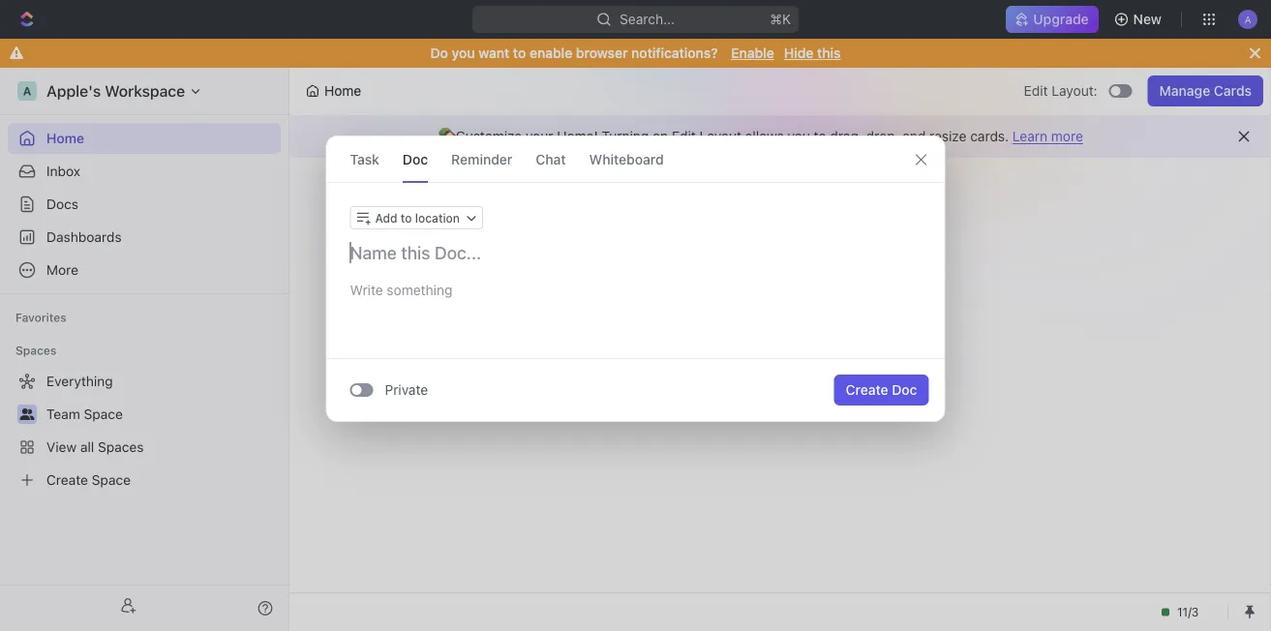 Task type: describe. For each thing, give the bounding box(es) containing it.
manage cards
[[1160, 83, 1253, 99]]

dashboards
[[46, 229, 122, 245]]

create doc
[[846, 382, 918, 398]]

create doc button
[[835, 375, 929, 406]]

2 horizontal spatial to
[[814, 128, 827, 144]]

turning
[[602, 128, 649, 144]]

more
[[1052, 128, 1084, 144]]

your
[[526, 128, 554, 144]]

to inside button
[[401, 211, 412, 225]]

do
[[431, 45, 448, 61]]

this
[[818, 45, 841, 61]]

spaces
[[15, 344, 57, 357]]

1 horizontal spatial home
[[325, 83, 362, 99]]

favorites button
[[8, 306, 74, 329]]

dialog containing task
[[326, 136, 946, 422]]

new button
[[1107, 4, 1174, 35]]

home link
[[8, 123, 281, 154]]

want
[[479, 45, 510, 61]]

allows
[[746, 128, 784, 144]]

🏡
[[439, 128, 452, 144]]

favorites
[[15, 311, 67, 325]]

enable
[[530, 45, 573, 61]]

task button
[[350, 137, 380, 182]]

⌘k
[[770, 11, 792, 27]]

layout
[[700, 128, 742, 144]]

apple
[[511, 194, 573, 221]]

cards
[[1215, 83, 1253, 99]]

search...
[[620, 11, 675, 27]]

task
[[350, 151, 380, 167]]

new
[[1134, 11, 1162, 27]]

home inside sidebar "navigation"
[[46, 130, 84, 146]]

you inside alert
[[788, 128, 811, 144]]

browser
[[576, 45, 628, 61]]

1 horizontal spatial edit
[[1025, 83, 1049, 99]]

inbox
[[46, 163, 80, 179]]

reminder
[[452, 151, 513, 167]]

customize
[[456, 128, 522, 144]]

tree inside sidebar "navigation"
[[8, 366, 281, 496]]

1 horizontal spatial to
[[513, 45, 526, 61]]

docs
[[46, 196, 78, 212]]



Task type: locate. For each thing, give the bounding box(es) containing it.
hide
[[784, 45, 814, 61]]

private
[[385, 382, 428, 398]]

enable
[[732, 45, 775, 61]]

whiteboard
[[590, 151, 664, 167]]

upgrade
[[1034, 11, 1089, 27]]

1 vertical spatial you
[[788, 128, 811, 144]]

0 horizontal spatial you
[[452, 45, 475, 61]]

good
[[336, 194, 393, 221]]

1 vertical spatial to
[[814, 128, 827, 144]]

learn
[[1013, 128, 1048, 144]]

location
[[415, 211, 460, 225]]

edit
[[1025, 83, 1049, 99], [672, 128, 696, 144]]

manage cards button
[[1149, 76, 1264, 107]]

drop,
[[867, 128, 899, 144]]

docs link
[[8, 189, 281, 220]]

home
[[325, 83, 362, 99], [46, 130, 84, 146]]

add to location button
[[350, 206, 483, 230]]

1 horizontal spatial you
[[788, 128, 811, 144]]

layout:
[[1052, 83, 1098, 99]]

1 vertical spatial edit
[[672, 128, 696, 144]]

edit left 'layout:'
[[1025, 83, 1049, 99]]

0 horizontal spatial home
[[46, 130, 84, 146]]

dashboards link
[[8, 222, 281, 253]]

0 vertical spatial edit
[[1025, 83, 1049, 99]]

learn more link
[[1013, 128, 1084, 144]]

do you want to enable browser notifications? enable hide this
[[431, 45, 841, 61]]

you right allows
[[788, 128, 811, 144]]

good afternoon, apple
[[336, 194, 573, 221]]

alert
[[290, 115, 1272, 158]]

doc right task
[[403, 151, 428, 167]]

add
[[375, 211, 398, 225]]

upgrade link
[[1007, 6, 1099, 33]]

home up inbox
[[46, 130, 84, 146]]

🏡 customize your home! turning on edit layout allows you to drag, drop, and resize cards. learn more
[[439, 128, 1084, 144]]

0 vertical spatial you
[[452, 45, 475, 61]]

doc button
[[403, 137, 428, 182]]

inbox link
[[8, 156, 281, 187]]

0 horizontal spatial edit
[[672, 128, 696, 144]]

1 vertical spatial doc
[[892, 382, 918, 398]]

alert containing 🏡 customize your home! turning on edit layout allows you to drag, drop, and resize cards.
[[290, 115, 1272, 158]]

Name this Doc... field
[[327, 241, 945, 264]]

add to location button
[[350, 206, 483, 230]]

1 vertical spatial home
[[46, 130, 84, 146]]

you
[[452, 45, 475, 61], [788, 128, 811, 144]]

to right add
[[401, 211, 412, 225]]

edit right on
[[672, 128, 696, 144]]

tree
[[8, 366, 281, 496]]

doc right 'create'
[[892, 382, 918, 398]]

doc
[[403, 151, 428, 167], [892, 382, 918, 398]]

reminder button
[[452, 137, 513, 182]]

0 horizontal spatial to
[[401, 211, 412, 225]]

doc inside 'button'
[[892, 382, 918, 398]]

edit inside alert
[[672, 128, 696, 144]]

chat button
[[536, 137, 566, 182]]

1 horizontal spatial doc
[[892, 382, 918, 398]]

chat
[[536, 151, 566, 167]]

home up task
[[325, 83, 362, 99]]

to left drag, on the top right of the page
[[814, 128, 827, 144]]

0 horizontal spatial doc
[[403, 151, 428, 167]]

add to location
[[375, 211, 460, 225]]

to right the want
[[513, 45, 526, 61]]

to
[[513, 45, 526, 61], [814, 128, 827, 144], [401, 211, 412, 225]]

home!
[[557, 128, 598, 144]]

whiteboard button
[[590, 137, 664, 182]]

2 vertical spatial to
[[401, 211, 412, 225]]

0 vertical spatial home
[[325, 83, 362, 99]]

cards.
[[971, 128, 1010, 144]]

manage
[[1160, 83, 1211, 99]]

afternoon,
[[398, 194, 506, 221]]

edit layout:
[[1025, 83, 1098, 99]]

notifications?
[[632, 45, 718, 61]]

resize
[[930, 128, 967, 144]]

dialog
[[326, 136, 946, 422]]

create
[[846, 382, 889, 398]]

and
[[903, 128, 926, 144]]

drag,
[[830, 128, 863, 144]]

0 vertical spatial to
[[513, 45, 526, 61]]

on
[[653, 128, 669, 144]]

0 vertical spatial doc
[[403, 151, 428, 167]]

you right do
[[452, 45, 475, 61]]

sidebar navigation
[[0, 68, 290, 632]]



Task type: vqa. For each thing, say whether or not it's contained in the screenshot.
Team Space on the top left of page
no



